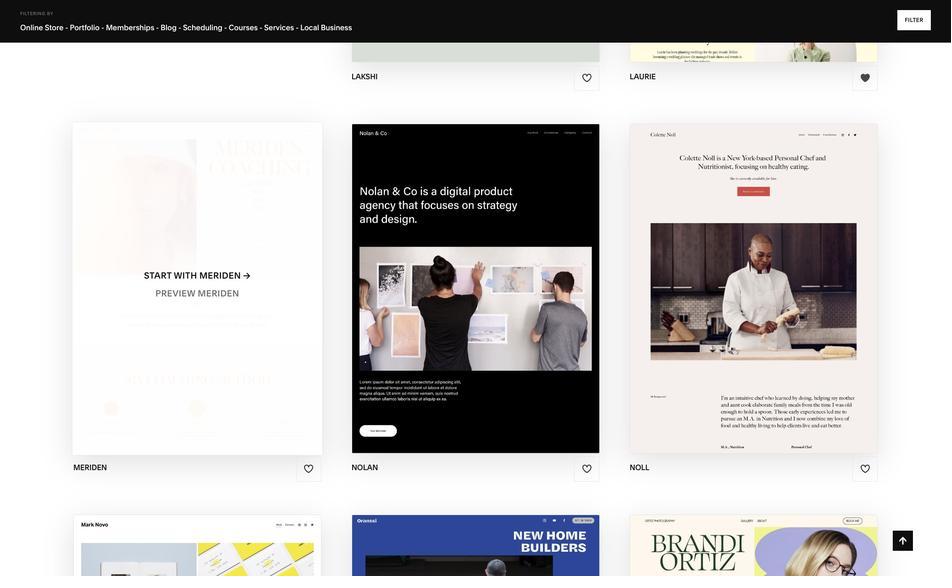 Task type: locate. For each thing, give the bounding box(es) containing it.
meriden inside preview meriden "link"
[[198, 289, 239, 299]]

start with nolan
[[427, 271, 515, 281]]

preview down start with meriden
[[155, 289, 196, 299]]

0 horizontal spatial start
[[144, 271, 172, 281]]

meriden image
[[73, 123, 322, 455]]

3 with from the left
[[739, 271, 762, 281]]

courses
[[229, 23, 258, 32]]

3 - from the left
[[156, 23, 159, 32]]

2 preview from the left
[[438, 289, 478, 299]]

preview meriden link
[[155, 282, 239, 307]]

1 horizontal spatial preview
[[438, 289, 478, 299]]

1 with from the left
[[174, 271, 197, 281]]

2 with from the left
[[457, 271, 480, 281]]

start up preview meriden
[[144, 271, 172, 281]]

0 vertical spatial noll
[[765, 271, 789, 281]]

0 vertical spatial nolan
[[482, 271, 515, 281]]

memberships
[[106, 23, 154, 32]]

1 start from the left
[[144, 271, 172, 281]]

start
[[144, 271, 172, 281], [427, 271, 455, 281], [709, 271, 737, 281]]

with inside start with noll button
[[739, 271, 762, 281]]

portfolio
[[70, 23, 100, 32]]

1 preview from the left
[[155, 289, 196, 299]]

preview inside preview meriden "link"
[[155, 289, 196, 299]]

preview
[[155, 289, 196, 299], [438, 289, 478, 299], [721, 289, 761, 299]]

with for noll
[[739, 271, 762, 281]]

- right store
[[65, 23, 68, 32]]

start inside "button"
[[144, 271, 172, 281]]

start for preview noll
[[709, 271, 737, 281]]

2 horizontal spatial start
[[709, 271, 737, 281]]

3 preview from the left
[[721, 289, 761, 299]]

with up preview noll
[[739, 271, 762, 281]]

7 - from the left
[[296, 23, 299, 32]]

nolan
[[482, 271, 515, 281], [481, 289, 513, 299], [352, 463, 378, 472]]

2 vertical spatial nolan
[[352, 463, 378, 472]]

6 - from the left
[[260, 23, 263, 32]]

add lakshi to your favorites list image
[[582, 73, 592, 83]]

- left blog
[[156, 23, 159, 32]]

preview for preview noll
[[721, 289, 761, 299]]

with
[[174, 271, 197, 281], [457, 271, 480, 281], [739, 271, 762, 281]]

with for meriden
[[174, 271, 197, 281]]

1 horizontal spatial start
[[427, 271, 455, 281]]

with inside start with meriden "button"
[[174, 271, 197, 281]]

with inside start with nolan button
[[457, 271, 480, 281]]

preview down start with nolan
[[438, 289, 478, 299]]

oranssi image
[[352, 516, 599, 577]]

- left local
[[296, 23, 299, 32]]

2 start from the left
[[427, 271, 455, 281]]

0 horizontal spatial preview
[[155, 289, 196, 299]]

laurie
[[630, 72, 656, 81]]

2 horizontal spatial with
[[739, 271, 762, 281]]

with up preview meriden
[[174, 271, 197, 281]]

preview for preview nolan
[[438, 289, 478, 299]]

preview inside preview noll link
[[721, 289, 761, 299]]

meriden
[[199, 271, 241, 281], [198, 289, 239, 299], [73, 463, 107, 472]]

- left "courses"
[[224, 23, 227, 32]]

filter
[[905, 17, 924, 23]]

0 horizontal spatial with
[[174, 271, 197, 281]]

1 - from the left
[[65, 23, 68, 32]]

preview noll
[[721, 289, 787, 299]]

-
[[65, 23, 68, 32], [101, 23, 104, 32], [156, 23, 159, 32], [178, 23, 181, 32], [224, 23, 227, 32], [260, 23, 263, 32], [296, 23, 299, 32]]

3 start from the left
[[709, 271, 737, 281]]

- right "courses"
[[260, 23, 263, 32]]

1 vertical spatial meriden
[[198, 289, 239, 299]]

with up preview nolan at the bottom of page
[[457, 271, 480, 281]]

- right blog
[[178, 23, 181, 32]]

2 vertical spatial noll
[[630, 463, 650, 472]]

0 vertical spatial meriden
[[199, 271, 241, 281]]

start up preview noll
[[709, 271, 737, 281]]

preview inside preview nolan link
[[438, 289, 478, 299]]

noll
[[765, 271, 789, 281], [763, 289, 787, 299], [630, 463, 650, 472]]

start for preview nolan
[[427, 271, 455, 281]]

start up preview nolan at the bottom of page
[[427, 271, 455, 281]]

2 horizontal spatial preview
[[721, 289, 761, 299]]

add nolan to your favorites list image
[[582, 464, 592, 475]]

filtering by
[[20, 11, 53, 16]]

- right portfolio
[[101, 23, 104, 32]]

preview down start with noll
[[721, 289, 761, 299]]

store
[[45, 23, 64, 32]]

business
[[321, 23, 352, 32]]

1 horizontal spatial with
[[457, 271, 480, 281]]

1 vertical spatial noll
[[763, 289, 787, 299]]



Task type: vqa. For each thing, say whether or not it's contained in the screenshot.


Task type: describe. For each thing, give the bounding box(es) containing it.
services
[[264, 23, 294, 32]]

lakshi image
[[352, 0, 599, 62]]

start with meriden
[[144, 271, 241, 281]]

1 vertical spatial nolan
[[481, 289, 513, 299]]

preview nolan link
[[438, 282, 513, 307]]

ortiz image
[[630, 516, 878, 577]]

add meriden to your favorites list image
[[304, 464, 314, 475]]

preview nolan
[[438, 289, 513, 299]]

start with noll
[[709, 271, 789, 281]]

preview noll link
[[721, 282, 787, 307]]

scheduling
[[183, 23, 223, 32]]

meriden inside start with meriden "button"
[[199, 271, 241, 281]]

nolan inside button
[[482, 271, 515, 281]]

5 - from the left
[[224, 23, 227, 32]]

start for preview meriden
[[144, 271, 172, 281]]

preview meriden
[[155, 289, 239, 299]]

online
[[20, 23, 43, 32]]

start with nolan button
[[427, 264, 525, 289]]

4 - from the left
[[178, 23, 181, 32]]

novo image
[[74, 516, 321, 577]]

with for nolan
[[457, 271, 480, 281]]

local
[[300, 23, 319, 32]]

filtering
[[20, 11, 46, 16]]

lakshi
[[352, 72, 378, 81]]

back to top image
[[898, 536, 908, 546]]

start with noll button
[[709, 264, 799, 289]]

start with meriden button
[[144, 264, 251, 289]]

by
[[47, 11, 53, 16]]

noll image
[[630, 124, 878, 454]]

add noll to your favorites list image
[[860, 464, 870, 475]]

laurie image
[[630, 0, 878, 62]]

2 vertical spatial meriden
[[73, 463, 107, 472]]

nolan image
[[352, 124, 599, 454]]

noll inside button
[[765, 271, 789, 281]]

remove laurie from your favorites list image
[[860, 73, 870, 83]]

online store - portfolio - memberships - blog - scheduling - courses - services - local business
[[20, 23, 352, 32]]

blog
[[161, 23, 177, 32]]

2 - from the left
[[101, 23, 104, 32]]

filter button
[[898, 10, 931, 30]]

preview for preview meriden
[[155, 289, 196, 299]]



